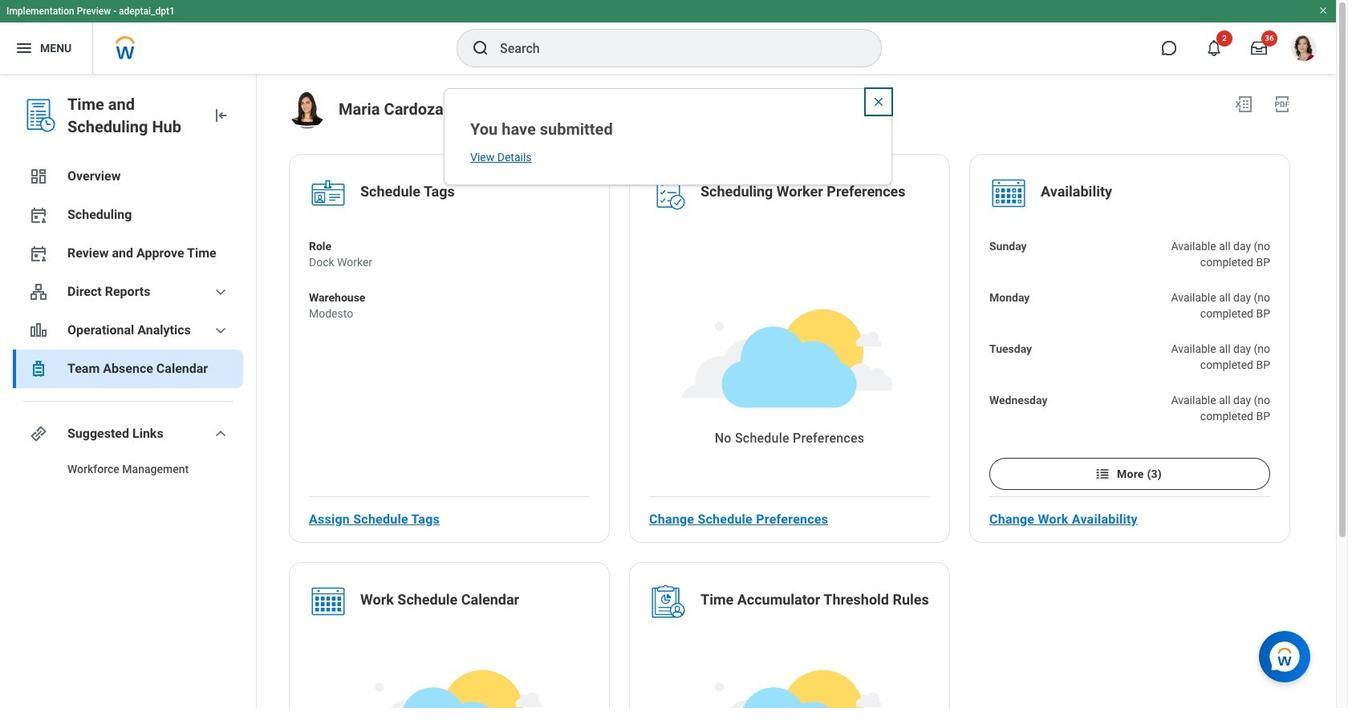 Task type: describe. For each thing, give the bounding box(es) containing it.
Search Workday  search field
[[500, 30, 848, 66]]

chevron down small image for link image
[[211, 424, 230, 444]]

export to excel image
[[1234, 95, 1253, 114]]

close environment banner image
[[1318, 6, 1328, 15]]

time and scheduling hub element
[[67, 93, 198, 138]]

demo_f070.png image
[[289, 91, 326, 128]]

availability element
[[1041, 182, 1112, 205]]

inbox large image
[[1251, 40, 1267, 56]]

dock worker element
[[309, 254, 372, 270]]

transformation import image
[[211, 106, 230, 125]]

schedule tags element
[[360, 182, 455, 205]]

1 calendar user solid image from the top
[[29, 205, 48, 225]]

notifications large image
[[1206, 40, 1222, 56]]

search image
[[471, 39, 490, 58]]

work schedule calendar element
[[360, 591, 519, 613]]

2 calendar user solid image from the top
[[29, 244, 48, 263]]

chart image
[[29, 321, 48, 340]]

chevron down small image for view team image
[[211, 282, 230, 302]]

profile logan mcneil image
[[1291, 35, 1317, 64]]

scheduling worker preferences element
[[700, 182, 906, 205]]



Task type: vqa. For each thing, say whether or not it's contained in the screenshot.
link icon's Chevron Down Small image
yes



Task type: locate. For each thing, give the bounding box(es) containing it.
view printable version (pdf) image
[[1273, 95, 1292, 114]]

dialog
[[444, 88, 892, 185]]

navigation pane region
[[0, 74, 257, 709]]

0 vertical spatial calendar user solid image
[[29, 205, 48, 225]]

chevron down small image
[[211, 282, 230, 302], [211, 321, 230, 340], [211, 424, 230, 444]]

calendar user solid image
[[29, 205, 48, 225], [29, 244, 48, 263]]

1 chevron down small image from the top
[[211, 282, 230, 302]]

task timeoff image
[[29, 359, 48, 379]]

1 vertical spatial calendar user solid image
[[29, 244, 48, 263]]

time accumulator threshold rules element
[[700, 591, 929, 613]]

calendar user solid image up view team image
[[29, 244, 48, 263]]

justify image
[[14, 39, 34, 58]]

view team image
[[29, 282, 48, 302]]

list view image
[[1094, 466, 1111, 482]]

3 chevron down small image from the top
[[211, 424, 230, 444]]

2 chevron down small image from the top
[[211, 321, 230, 340]]

0 vertical spatial chevron down small image
[[211, 282, 230, 302]]

banner
[[0, 0, 1336, 74]]

chevron down small image for chart icon
[[211, 321, 230, 340]]

modesto element
[[309, 306, 365, 322]]

calendar user solid image down dashboard image
[[29, 205, 48, 225]]

1 vertical spatial chevron down small image
[[211, 321, 230, 340]]

close image
[[872, 95, 885, 108]]

dashboard image
[[29, 167, 48, 186]]

2 vertical spatial chevron down small image
[[211, 424, 230, 444]]

link image
[[29, 424, 48, 444]]



